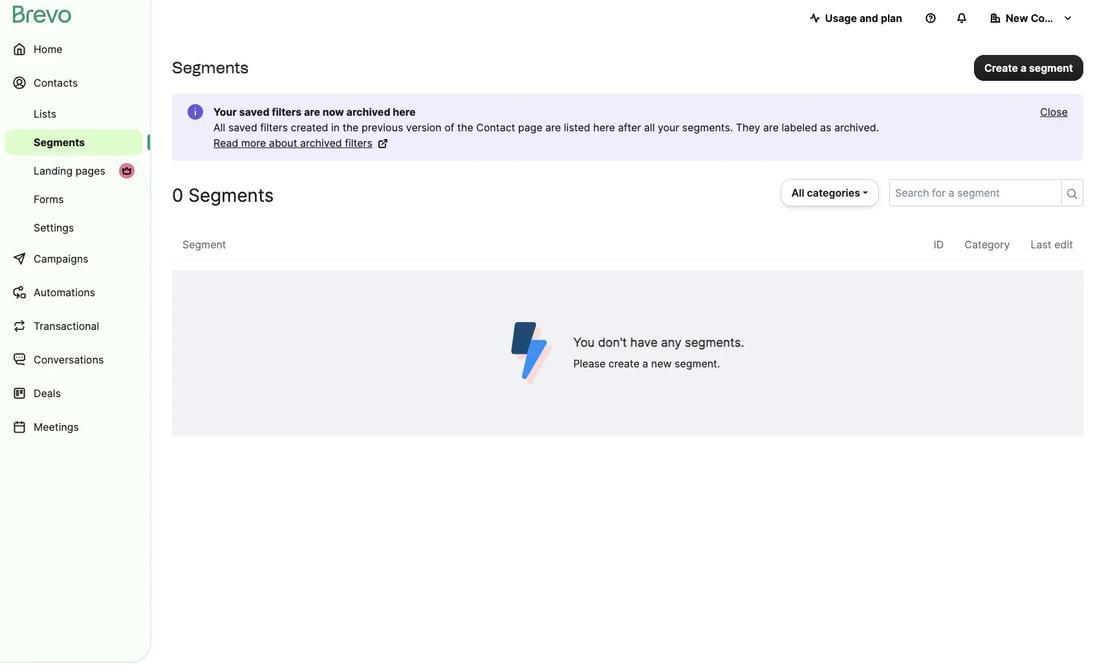 Task type: locate. For each thing, give the bounding box(es) containing it.
edit
[[1055, 238, 1074, 251]]

archived.
[[835, 121, 880, 134]]

0 horizontal spatial archived
[[300, 137, 342, 149]]

page
[[518, 121, 543, 134]]

all inside all categories button
[[792, 186, 805, 199]]

don't
[[598, 335, 627, 350]]

filters inside "link"
[[345, 137, 373, 149]]

1 vertical spatial here
[[594, 121, 615, 134]]

1 vertical spatial segments
[[34, 136, 85, 149]]

1 the from the left
[[343, 121, 359, 134]]

forms link
[[5, 186, 142, 212]]

0 horizontal spatial the
[[343, 121, 359, 134]]

archived down created
[[300, 137, 342, 149]]

you
[[574, 335, 595, 350]]

you don't have any segments.
[[574, 335, 745, 350]]

0 vertical spatial archived
[[347, 105, 391, 118]]

search image
[[1068, 189, 1078, 199]]

read
[[214, 137, 238, 149]]

segments up the your
[[172, 58, 249, 77]]

new
[[652, 357, 672, 370]]

category
[[965, 238, 1010, 251]]

segments
[[172, 58, 249, 77], [34, 136, 85, 149], [188, 184, 274, 206]]

here left after in the top of the page
[[594, 121, 615, 134]]

filters up created
[[272, 105, 302, 118]]

all categories
[[792, 186, 861, 199]]

a right create
[[1021, 61, 1027, 74]]

meetings
[[34, 421, 79, 434]]

segments. inside your saved filters are now archived here all saved filters created in the previous version of the contact page are listed here after all your segments. they are labeled as archived.
[[683, 121, 733, 134]]

1 vertical spatial segments.
[[685, 335, 745, 350]]

segments up landing
[[34, 136, 85, 149]]

campaigns link
[[5, 243, 142, 274]]

automations link
[[5, 277, 142, 308]]

home
[[34, 43, 63, 56]]

saved up more
[[228, 121, 257, 134]]

0 vertical spatial all
[[214, 121, 225, 134]]

conversations
[[34, 353, 104, 366]]

0 vertical spatial segments
[[172, 58, 249, 77]]

0 horizontal spatial all
[[214, 121, 225, 134]]

a
[[1021, 61, 1027, 74], [643, 357, 649, 370]]

filters down previous
[[345, 137, 373, 149]]

all inside your saved filters are now archived here all saved filters created in the previous version of the contact page are listed here after all your segments. they are labeled as archived.
[[214, 121, 225, 134]]

archived up previous
[[347, 105, 391, 118]]

now
[[323, 105, 344, 118]]

1 vertical spatial saved
[[228, 121, 257, 134]]

are right page
[[546, 121, 561, 134]]

read more about archived filters link
[[214, 135, 388, 151]]

here
[[393, 105, 416, 118], [594, 121, 615, 134]]

0 horizontal spatial here
[[393, 105, 416, 118]]

filters up the about
[[260, 121, 288, 134]]

2 vertical spatial filters
[[345, 137, 373, 149]]

0 vertical spatial here
[[393, 105, 416, 118]]

0 horizontal spatial are
[[304, 105, 320, 118]]

your
[[214, 105, 237, 118]]

2 vertical spatial segments
[[188, 184, 274, 206]]

2 the from the left
[[458, 121, 474, 134]]

new company button
[[980, 5, 1084, 31]]

archived
[[347, 105, 391, 118], [300, 137, 342, 149]]

0 segments
[[172, 184, 274, 206]]

1 horizontal spatial the
[[458, 121, 474, 134]]

create a segment button
[[975, 55, 1084, 81]]

segments down read
[[188, 184, 274, 206]]

pages
[[76, 164, 105, 177]]

0 vertical spatial segments.
[[683, 121, 733, 134]]

2 horizontal spatial are
[[764, 121, 779, 134]]

more
[[241, 137, 266, 149]]

the right in
[[343, 121, 359, 134]]

contact
[[476, 121, 515, 134]]

all categories button
[[781, 179, 879, 206]]

segment
[[182, 238, 226, 251]]

0
[[172, 184, 183, 206]]

are right they
[[764, 121, 779, 134]]

settings
[[34, 221, 74, 234]]

1 horizontal spatial all
[[792, 186, 805, 199]]

saved
[[239, 105, 270, 118], [228, 121, 257, 134]]

all down the your
[[214, 121, 225, 134]]

1 horizontal spatial here
[[594, 121, 615, 134]]

the right of
[[458, 121, 474, 134]]

a left new
[[643, 357, 649, 370]]

1 vertical spatial all
[[792, 186, 805, 199]]

1 vertical spatial archived
[[300, 137, 342, 149]]

are up created
[[304, 105, 320, 118]]

labeled
[[782, 121, 818, 134]]

id
[[934, 238, 944, 251]]

all
[[214, 121, 225, 134], [792, 186, 805, 199]]

alert
[[172, 94, 1084, 161]]

home link
[[5, 34, 142, 65]]

1 vertical spatial filters
[[260, 121, 288, 134]]

here up the version
[[393, 105, 416, 118]]

segments. right your in the right of the page
[[683, 121, 733, 134]]

0 vertical spatial filters
[[272, 105, 302, 118]]

the
[[343, 121, 359, 134], [458, 121, 474, 134]]

0 vertical spatial a
[[1021, 61, 1027, 74]]

1 vertical spatial a
[[643, 357, 649, 370]]

plan
[[881, 12, 903, 25]]

segments.
[[683, 121, 733, 134], [685, 335, 745, 350]]

last edit
[[1031, 238, 1074, 251]]

version
[[406, 121, 442, 134]]

contacts link
[[5, 67, 142, 98]]

alert containing your saved filters are now archived here
[[172, 94, 1084, 161]]

are
[[304, 105, 320, 118], [546, 121, 561, 134], [764, 121, 779, 134]]

segment
[[1030, 61, 1074, 74]]

any
[[661, 335, 682, 350]]

landing
[[34, 164, 73, 177]]

left___rvooi image
[[122, 166, 132, 176]]

categories
[[807, 186, 861, 199]]

filters
[[272, 105, 302, 118], [260, 121, 288, 134], [345, 137, 373, 149]]

transactional
[[34, 320, 99, 333]]

all left categories
[[792, 186, 805, 199]]

lists link
[[5, 101, 142, 127]]

1 horizontal spatial archived
[[347, 105, 391, 118]]

1 horizontal spatial a
[[1021, 61, 1027, 74]]

segments. up segment.
[[685, 335, 745, 350]]

campaigns
[[34, 252, 88, 265]]

saved right the your
[[239, 105, 270, 118]]



Task type: vqa. For each thing, say whether or not it's contained in the screenshot.
editor
no



Task type: describe. For each thing, give the bounding box(es) containing it.
close
[[1041, 105, 1068, 118]]

please
[[574, 357, 606, 370]]

company
[[1031, 12, 1079, 25]]

archived inside your saved filters are now archived here all saved filters created in the previous version of the contact page are listed here after all your segments. they are labeled as archived.
[[347, 105, 391, 118]]

meetings link
[[5, 412, 142, 443]]

read more about archived filters
[[214, 137, 373, 149]]

as
[[821, 121, 832, 134]]

new company
[[1006, 12, 1079, 25]]

have
[[631, 335, 658, 350]]

landing pages
[[34, 164, 105, 177]]

archived inside "link"
[[300, 137, 342, 149]]

transactional link
[[5, 311, 142, 342]]

automations
[[34, 286, 95, 299]]

settings link
[[5, 215, 142, 241]]

segment.
[[675, 357, 720, 370]]

create a segment
[[985, 61, 1074, 74]]

a inside "button"
[[1021, 61, 1027, 74]]

your saved filters are now archived here all saved filters created in the previous version of the contact page are listed here after all your segments. they are labeled as archived.
[[214, 105, 880, 134]]

create
[[985, 61, 1019, 74]]

contacts
[[34, 76, 78, 89]]

create
[[609, 357, 640, 370]]

usage
[[826, 12, 857, 25]]

segments link
[[5, 129, 142, 155]]

all
[[644, 121, 655, 134]]

please create a new segment.
[[574, 357, 720, 370]]

usage and plan button
[[800, 5, 913, 31]]

0 horizontal spatial a
[[643, 357, 649, 370]]

Search for a segment search field
[[890, 180, 1057, 206]]

1 horizontal spatial are
[[546, 121, 561, 134]]

and
[[860, 12, 879, 25]]

they
[[736, 121, 761, 134]]

close link
[[1041, 104, 1068, 120]]

forms
[[34, 193, 64, 206]]

in
[[331, 121, 340, 134]]

after
[[618, 121, 642, 134]]

conversations link
[[5, 344, 142, 375]]

landing pages link
[[5, 158, 142, 184]]

lists
[[34, 107, 56, 120]]

deals
[[34, 387, 61, 400]]

listed
[[564, 121, 591, 134]]

your
[[658, 121, 680, 134]]

previous
[[362, 121, 403, 134]]

of
[[445, 121, 455, 134]]

created
[[291, 121, 328, 134]]

0 vertical spatial saved
[[239, 105, 270, 118]]

new
[[1006, 12, 1029, 25]]

usage and plan
[[826, 12, 903, 25]]

last
[[1031, 238, 1052, 251]]

deals link
[[5, 378, 142, 409]]

about
[[269, 137, 297, 149]]

search button
[[1062, 181, 1083, 205]]



